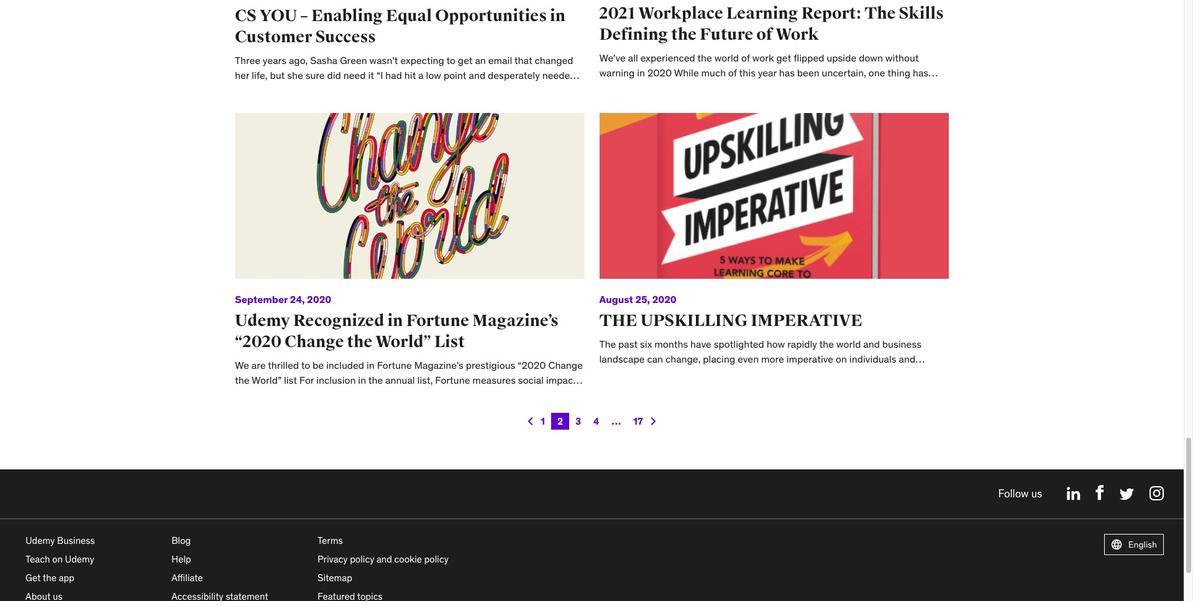 Task type: locate. For each thing, give the bounding box(es) containing it.
2021
[[600, 3, 636, 24]]

0 vertical spatial fortune
[[406, 311, 469, 331]]

magazine's up 'prestigious'
[[472, 311, 559, 331]]

1 horizontal spatial policy
[[424, 554, 449, 565]]

in down included
[[358, 374, 366, 387]]

inclusion
[[316, 374, 356, 387]]

0 horizontal spatial "2020
[[235, 332, 282, 352]]

be
[[313, 359, 324, 372]]

english
[[1129, 539, 1158, 551]]

1 horizontal spatial change
[[549, 359, 583, 372]]

0 horizontal spatial policy
[[350, 554, 374, 565]]

1 horizontal spatial 2020
[[653, 293, 677, 306]]

september
[[235, 293, 288, 306]]

0 horizontal spatial 2020
[[307, 293, 332, 306]]

we are thrilled to be included in fortune magazine's prestigious "2020 change the world" list for inclusion in the annual list, fortune measures social impact, business results, innovation, and corporate integration, and honors the top 50 companies making a positive social impact through activities that are...
[[235, 359, 583, 417]]

change up be
[[285, 332, 344, 352]]

august
[[600, 293, 634, 306]]

udemy up "teach"
[[25, 535, 55, 547]]

affiliate link
[[172, 572, 203, 584]]

change inside the udemy recognized in fortune magazine's "2020 change the world" list
[[285, 332, 344, 352]]

privacy policy and cookie policy
[[318, 554, 449, 565]]

0 horizontal spatial magazine's
[[414, 359, 464, 372]]

measures
[[473, 374, 516, 387]]

in right included
[[367, 359, 375, 372]]

0 horizontal spatial udemy
[[25, 535, 55, 547]]

0 vertical spatial magazine's
[[472, 311, 559, 331]]

in inside the udemy recognized in fortune magazine's "2020 change the world" list
[[388, 311, 403, 331]]

teach on udemy
[[25, 554, 94, 565]]

0 horizontal spatial change
[[285, 332, 344, 352]]

annual
[[386, 374, 415, 387]]

included
[[326, 359, 364, 372]]

report:
[[802, 3, 862, 24]]

policy right privacy
[[350, 554, 374, 565]]

0 vertical spatial social
[[518, 374, 544, 387]]

opportunities
[[435, 6, 547, 26]]

0 horizontal spatial world"
[[252, 374, 282, 387]]

we
[[235, 359, 249, 372]]

2020 right 25,
[[653, 293, 677, 306]]

social up the honors
[[518, 374, 544, 387]]

udemy down business
[[65, 554, 94, 565]]

in
[[550, 6, 566, 26], [388, 311, 403, 331], [367, 359, 375, 372], [358, 374, 366, 387]]

change inside we are thrilled to be included in fortune magazine's prestigious "2020 change the world" list for inclusion in the annual list, fortune measures social impact, business results, innovation, and corporate integration, and honors the top 50 companies making a positive social impact through activities that are...
[[549, 359, 583, 372]]

the
[[672, 24, 697, 45], [347, 332, 373, 352], [235, 374, 250, 387], [369, 374, 383, 387], [532, 390, 547, 402], [43, 572, 57, 584]]

udemy business
[[25, 535, 95, 547]]

impact
[[394, 405, 424, 417]]

udemy for udemy recognized in fortune magazine's "2020 change the world" list
[[235, 311, 290, 331]]

1 horizontal spatial magazine's
[[472, 311, 559, 331]]

world" inside the udemy recognized in fortune magazine's "2020 change the world" list
[[376, 332, 432, 352]]

"2020
[[235, 332, 282, 352], [518, 359, 546, 372]]

positive
[[329, 405, 363, 417]]

2020 right 24,
[[307, 293, 332, 306]]

2
[[558, 416, 563, 427]]

world" up annual
[[376, 332, 432, 352]]

1 horizontal spatial udemy
[[65, 554, 94, 565]]

upskilling
[[641, 311, 748, 331]]

policy right the cookie
[[424, 554, 449, 565]]

through
[[427, 405, 462, 417]]

follow
[[999, 487, 1029, 501]]

blog
[[172, 535, 191, 547]]

1 vertical spatial "2020
[[518, 359, 546, 372]]

2 horizontal spatial udemy
[[235, 311, 290, 331]]

2 2020 from the left
[[653, 293, 677, 306]]

magazine's
[[472, 311, 559, 331], [414, 359, 464, 372]]

cs you – enabling equal opportunities in customer success
[[235, 6, 566, 47]]

results,
[[277, 390, 309, 402]]

1 vertical spatial change
[[549, 359, 583, 372]]

fortune up list
[[406, 311, 469, 331]]

cookie
[[395, 554, 422, 565]]

0 vertical spatial change
[[285, 332, 344, 352]]

0 vertical spatial "2020
[[235, 332, 282, 352]]

the inside the udemy recognized in fortune magazine's "2020 change the world" list
[[347, 332, 373, 352]]

change up impact,
[[549, 359, 583, 372]]

customer
[[235, 27, 312, 47]]

the down workplace
[[672, 24, 697, 45]]

list
[[284, 374, 297, 387]]

the inside 2021 workplace learning report: the skills defining the future of work
[[672, 24, 697, 45]]

1 horizontal spatial world"
[[376, 332, 432, 352]]

the up included
[[347, 332, 373, 352]]

"2020 up the honors
[[518, 359, 546, 372]]

udemy business link
[[25, 535, 95, 547]]

activities
[[464, 405, 504, 417]]

fortune up annual
[[377, 359, 412, 372]]

twitter button image
[[1120, 488, 1135, 501]]

0 vertical spatial udemy
[[235, 311, 290, 331]]

2020 for recognized
[[307, 293, 332, 306]]

top
[[549, 390, 564, 402]]

success
[[315, 27, 376, 47]]

fortune up integration,
[[435, 374, 470, 387]]

udemy
[[235, 311, 290, 331], [25, 535, 55, 547], [65, 554, 94, 565]]

and
[[362, 390, 379, 402], [480, 390, 497, 402], [377, 554, 392, 565]]

1 vertical spatial udemy
[[25, 535, 55, 547]]

in right recognized
[[388, 311, 403, 331]]

the
[[865, 3, 896, 24]]

social down corporate at the bottom left
[[366, 405, 391, 417]]

17 link
[[627, 413, 650, 430]]

1 horizontal spatial social
[[518, 374, 544, 387]]

follow us
[[999, 487, 1043, 501]]

2 policy from the left
[[424, 554, 449, 565]]

affiliate
[[172, 572, 203, 584]]

1 vertical spatial magazine's
[[414, 359, 464, 372]]

privacy policy and cookie policy link
[[318, 554, 449, 565]]

enabling
[[311, 6, 383, 26]]

world" down are
[[252, 374, 282, 387]]

magazine's up list,
[[414, 359, 464, 372]]

1 horizontal spatial "2020
[[518, 359, 546, 372]]

fortune inside the udemy recognized in fortune magazine's "2020 change the world" list
[[406, 311, 469, 331]]

that
[[506, 405, 524, 417]]

and left the cookie
[[377, 554, 392, 565]]

world" inside we are thrilled to be included in fortune magazine's prestigious "2020 change the world" list for inclusion in the annual list, fortune measures social impact, business results, innovation, and corporate integration, and honors the top 50 companies making a positive social impact through activities that are...
[[252, 374, 282, 387]]

1 vertical spatial world"
[[252, 374, 282, 387]]

workplace
[[639, 3, 724, 24]]

–
[[300, 6, 308, 26]]

defining
[[600, 24, 669, 45]]

3
[[576, 416, 581, 427]]

2 vertical spatial udemy
[[65, 554, 94, 565]]

0 horizontal spatial social
[[366, 405, 391, 417]]

innovation,
[[312, 390, 360, 402]]

udemy inside the udemy recognized in fortune magazine's "2020 change the world" list
[[235, 311, 290, 331]]

in left 2021
[[550, 6, 566, 26]]

2021 workplace learning report: the skills defining the future of work link
[[600, 3, 944, 45]]

change
[[285, 332, 344, 352], [549, 359, 583, 372]]

2020
[[307, 293, 332, 306], [653, 293, 677, 306]]

0 vertical spatial world"
[[376, 332, 432, 352]]

magazine's inside we are thrilled to be included in fortune magazine's prestigious "2020 change the world" list for inclusion in the annual list, fortune measures social impact, business results, innovation, and corporate integration, and honors the top 50 companies making a positive social impact through activities that are...
[[414, 359, 464, 372]]

policy
[[350, 554, 374, 565], [424, 554, 449, 565]]

fortune
[[406, 311, 469, 331], [377, 359, 412, 372], [435, 374, 470, 387]]

the up are...
[[532, 390, 547, 402]]

"2020 up are
[[235, 332, 282, 352]]

udemy down september at the left
[[235, 311, 290, 331]]

teach on udemy link
[[25, 554, 94, 565]]

corporate
[[381, 390, 425, 402]]

1 2020 from the left
[[307, 293, 332, 306]]

and up positive
[[362, 390, 379, 402]]



Task type: vqa. For each thing, say whether or not it's contained in the screenshot.


Task type: describe. For each thing, give the bounding box(es) containing it.
impact,
[[546, 374, 579, 387]]

future
[[700, 24, 754, 45]]

list,
[[418, 374, 433, 387]]

are...
[[526, 405, 548, 417]]

the upskilling imperative link
[[600, 311, 863, 331]]

25,
[[636, 293, 650, 306]]

get the app link
[[25, 572, 74, 584]]

september 24, 2020
[[235, 293, 332, 306]]

udemy recognized in fortune magazine's "2020 change the world" list link
[[235, 311, 559, 352]]

2 vertical spatial fortune
[[435, 374, 470, 387]]

2020 for upskilling
[[653, 293, 677, 306]]

are
[[252, 359, 266, 372]]

august 25, 2020
[[600, 293, 677, 306]]

…
[[612, 416, 621, 427]]

us
[[1032, 487, 1043, 501]]

sitemap
[[318, 572, 352, 584]]

english button
[[1105, 534, 1164, 556]]

"2020 inside we are thrilled to be included in fortune magazine's prestigious "2020 change the world" list for inclusion in the annual list, fortune measures social impact, business results, innovation, and corporate integration, and honors the top 50 companies making a positive social impact through activities that are...
[[518, 359, 546, 372]]

thrilled
[[268, 359, 299, 372]]

companies
[[235, 405, 283, 417]]

get the app
[[25, 572, 74, 584]]

24,
[[290, 293, 305, 306]]

business
[[235, 390, 274, 402]]

list
[[435, 332, 465, 352]]

4
[[594, 416, 599, 427]]

the left annual
[[369, 374, 383, 387]]

help link
[[172, 554, 191, 565]]

"2020 inside the udemy recognized in fortune magazine's "2020 change the world" list
[[235, 332, 282, 352]]

imperative
[[751, 311, 863, 331]]

the
[[600, 311, 638, 331]]

sitemap link
[[318, 572, 352, 584]]

in inside cs you – enabling equal opportunities in customer success
[[550, 6, 566, 26]]

1 policy from the left
[[350, 554, 374, 565]]

magazine's inside the udemy recognized in fortune magazine's "2020 change the world" list
[[472, 311, 559, 331]]

equal
[[386, 6, 432, 26]]

work
[[776, 24, 819, 45]]

honors
[[499, 390, 530, 402]]

learning
[[727, 3, 799, 24]]

4 link
[[588, 413, 606, 430]]

app
[[59, 572, 74, 584]]

the upskilling imperative
[[600, 311, 863, 331]]

1 vertical spatial social
[[366, 405, 391, 417]]

50
[[566, 390, 578, 402]]

integration,
[[427, 390, 478, 402]]

get
[[25, 572, 41, 584]]

1
[[541, 416, 545, 427]]

1 vertical spatial fortune
[[377, 359, 412, 372]]

terms
[[318, 535, 343, 547]]

you
[[260, 6, 297, 26]]

3 link
[[569, 413, 588, 430]]

prestigious
[[466, 359, 516, 372]]

help
[[172, 554, 191, 565]]

teach
[[25, 554, 50, 565]]

cs
[[235, 6, 257, 26]]

and up activities
[[480, 390, 497, 402]]

1 link
[[535, 413, 551, 430]]

business
[[57, 535, 95, 547]]

cs you – enabling equal opportunities in customer success link
[[235, 6, 566, 47]]

to
[[301, 359, 310, 372]]

the right get
[[43, 572, 57, 584]]

on
[[52, 554, 63, 565]]

blog link
[[172, 535, 191, 547]]

linkedin button image
[[1068, 487, 1081, 501]]

facebook button image
[[1096, 485, 1105, 501]]

for
[[300, 374, 314, 387]]

making
[[286, 405, 319, 417]]

terms link
[[318, 535, 343, 547]]

skills
[[899, 3, 944, 24]]

udemy for udemy business
[[25, 535, 55, 547]]

privacy
[[318, 554, 348, 565]]

a
[[321, 405, 326, 417]]

recognized
[[293, 311, 385, 331]]

udemy recognized in fortune magazine's "2020 change the world" list
[[235, 311, 559, 352]]

the down we
[[235, 374, 250, 387]]

of
[[757, 24, 773, 45]]

17
[[634, 416, 643, 427]]

instagram button image
[[1150, 486, 1164, 501]]



